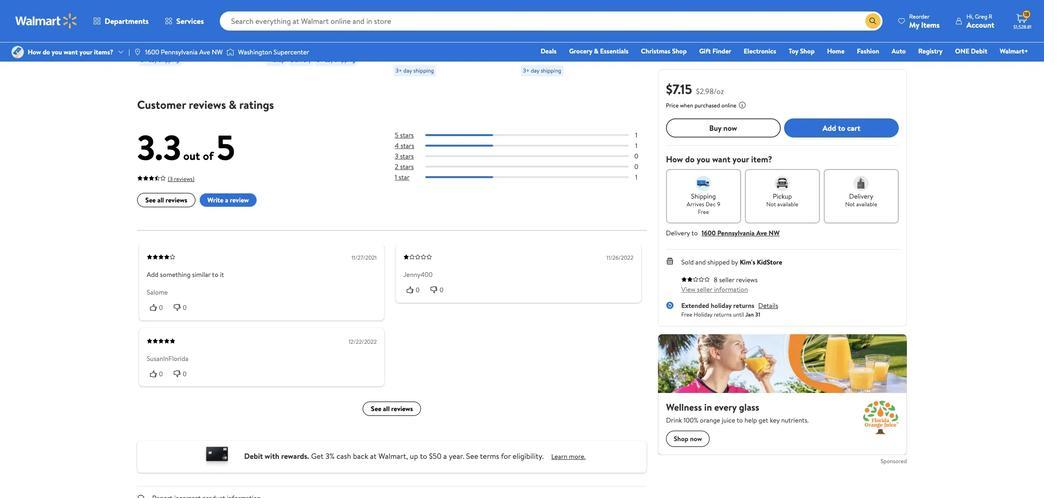 Task type: vqa. For each thing, say whether or not it's contained in the screenshot.
the savings
no



Task type: describe. For each thing, give the bounding box(es) containing it.
progress bar for 3 stars
[[425, 155, 629, 157]]

sold and shipped by kim's kidstore
[[682, 258, 783, 267]]

shipped
[[708, 258, 730, 267]]

1600 pennsylvania ave nw button
[[702, 228, 780, 238]]

35.8
[[328, 26, 342, 37]]

0 horizontal spatial 5
[[216, 123, 235, 171]]

& inside grocery & essentials link
[[594, 46, 599, 56]]

oz inside $13.24 $5.92/lb hershey's kisses milk chocolate candy, party pack 35.8 oz
[[343, 26, 351, 37]]

4 product group from the left
[[521, 0, 635, 80]]

want for item?
[[713, 153, 731, 165]]

shipping down 35.8 on the top left of page
[[335, 56, 355, 64]]

Walmart Site-Wide search field
[[220, 11, 883, 31]]

your for items?
[[80, 47, 92, 57]]

$13.24 $5.92/lb hershey's kisses milk chocolate candy, party pack 35.8 oz
[[266, 1, 372, 37]]

holiday
[[694, 310, 713, 319]]

auto link
[[888, 46, 910, 56]]

one
[[955, 46, 970, 56]]

fashion link
[[853, 46, 884, 56]]

seller for view
[[697, 285, 713, 294]]

kisses inside "hershey's kisses milk chocolate christmas candy, bag 34.1 oz"
[[173, 16, 193, 26]]

1 vertical spatial all
[[383, 404, 390, 414]]

seller for 8
[[719, 275, 735, 285]]

not for delivery
[[846, 200, 855, 208]]

3+ for hershey's kisses milk chocolate christmas candy, bag 34.1 oz
[[141, 56, 147, 64]]

registry link
[[914, 46, 947, 56]]

similar
[[192, 270, 210, 280]]

until
[[734, 310, 744, 319]]

stars for 2 stars
[[400, 162, 414, 172]]

1 horizontal spatial 5
[[395, 130, 398, 140]]

by
[[732, 258, 739, 267]]

31
[[756, 310, 761, 319]]

18
[[1024, 10, 1029, 18]]

 image for how
[[11, 46, 24, 58]]

greg
[[975, 12, 988, 20]]

chocolate inside "hershey's kisses milk chocolate christmas candy, bag 34.1 oz"
[[210, 16, 244, 26]]

1 vertical spatial debit
[[244, 451, 263, 462]]

0 vertical spatial ave
[[199, 47, 210, 57]]

year.
[[449, 451, 464, 462]]

jenny400
[[403, 270, 432, 280]]

stars for 5 stars
[[400, 130, 414, 140]]

3 product group from the left
[[394, 0, 508, 80]]

christmas inside $8.47 45.5 ¢/oz reese's assorted milk chocolate and white creme peanut butter trees christmas candy, bag 18.6 oz
[[540, 37, 574, 47]]

kisses inside $13.24 $5.92/lb hershey's kisses milk chocolate candy, party pack 35.8 oz
[[300, 16, 320, 26]]

$5.92/lb
[[294, 2, 317, 12]]

something
[[160, 270, 190, 280]]

oz inside $8.47 44.3 ¢/oz hershey's, reese's and rolo® assorted chocolate flavored christmas candy, variety bag 19.14 oz
[[394, 47, 401, 58]]

christmas inside $8.47 44.3 ¢/oz hershey's, reese's and rolo® assorted chocolate flavored christmas candy, variety bag 19.14 oz
[[394, 37, 427, 47]]

grocery & essentials
[[569, 46, 629, 56]]

1 horizontal spatial returns
[[734, 301, 755, 311]]

toy shop
[[789, 46, 815, 56]]

 image for washington
[[227, 47, 234, 57]]

(3 reviews) link
[[137, 173, 194, 184]]

1 vertical spatial &
[[229, 97, 236, 113]]

44.3
[[418, 2, 431, 12]]

walmart image
[[15, 13, 77, 29]]

details
[[759, 301, 779, 311]]

for
[[501, 451, 511, 462]]

details button
[[759, 301, 779, 311]]

finder
[[713, 46, 732, 56]]

peanut
[[581, 26, 604, 37]]

3+ day shipping down 35.8 on the top left of page
[[317, 56, 355, 64]]

walmart+
[[1000, 46, 1029, 56]]

$8.47 for hershey's,
[[394, 1, 415, 13]]

information
[[714, 285, 748, 294]]

creme
[[556, 26, 579, 37]]

bag inside "hershey's kisses milk chocolate christmas candy, bag 34.1 oz"
[[199, 26, 211, 37]]

butter
[[606, 26, 627, 37]]

reese's inside $8.47 44.3 ¢/oz hershey's, reese's and rolo® assorted chocolate flavored christmas candy, variety bag 19.14 oz
[[430, 16, 454, 26]]

1 vertical spatial nw
[[769, 228, 780, 238]]

variety
[[453, 37, 477, 47]]

christmas right 18.6
[[641, 46, 671, 56]]

1 horizontal spatial debit
[[971, 46, 988, 56]]

1 for 5 stars
[[635, 130, 637, 140]]

reviews)
[[174, 175, 194, 183]]

$13.24
[[266, 1, 290, 13]]

candy, inside $8.47 45.5 ¢/oz reese's assorted milk chocolate and white creme peanut butter trees christmas candy, bag 18.6 oz
[[575, 37, 598, 47]]

terms
[[480, 451, 499, 462]]

christmas shop
[[641, 46, 687, 56]]

progress bar for 1 star
[[425, 177, 629, 178]]

3+ day shipping for reese's assorted milk chocolate and white creme peanut butter trees christmas candy, bag 18.6 oz
[[523, 66, 561, 75]]

candy, inside $8.47 44.3 ¢/oz hershey's, reese's and rolo® assorted chocolate flavored christmas candy, variety bag 19.14 oz
[[429, 37, 452, 47]]

it
[[220, 270, 224, 280]]

fashion
[[857, 46, 879, 56]]

hi, greg r account
[[967, 12, 995, 30]]

deals
[[541, 46, 557, 56]]

assorted inside $8.47 45.5 ¢/oz reese's assorted milk chocolate and white creme peanut butter trees christmas candy, bag 18.6 oz
[[547, 16, 577, 26]]

toy shop link
[[785, 46, 819, 56]]

hi,
[[967, 12, 974, 20]]

0 horizontal spatial nw
[[212, 47, 223, 57]]

free for shipping
[[698, 208, 709, 216]]

0 vertical spatial pennsylvania
[[161, 47, 198, 57]]

to right up
[[420, 451, 427, 462]]

washington supercenter
[[238, 47, 309, 57]]

one debit
[[955, 46, 988, 56]]

susaninflorida
[[146, 354, 188, 364]]

$8.47 45.5 ¢/oz reese's assorted milk chocolate and white creme peanut butter trees christmas candy, bag 18.6 oz
[[521, 1, 629, 58]]

1 horizontal spatial pennsylvania
[[718, 228, 755, 238]]

add for add to cart
[[823, 123, 837, 133]]

view seller information
[[682, 285, 748, 294]]

how do you want your items?
[[28, 47, 113, 57]]

milk inside "hershey's kisses milk chocolate christmas candy, bag 34.1 oz"
[[194, 16, 208, 26]]

1 horizontal spatial a
[[443, 451, 447, 462]]

1 vertical spatial see all reviews link
[[363, 402, 421, 416]]

oz inside "hershey's kisses milk chocolate christmas candy, bag 34.1 oz"
[[227, 26, 234, 37]]

hershey's inside "hershey's kisses milk chocolate christmas candy, bag 34.1 oz"
[[139, 16, 171, 26]]

$7.15 $2.98/oz
[[666, 80, 724, 98]]

$8.47 for reese's
[[521, 1, 542, 13]]

hershey's kisses milk chocolate christmas candy, bag 34.1 oz
[[139, 16, 244, 37]]

chocolate inside $8.47 45.5 ¢/oz reese's assorted milk chocolate and white creme peanut butter trees christmas candy, bag 18.6 oz
[[595, 16, 629, 26]]

to inside add to cart button
[[839, 123, 846, 133]]

(3 reviews)
[[168, 175, 194, 183]]

progress bar for 5 stars
[[425, 134, 629, 136]]

ratings
[[239, 97, 274, 113]]

11/26/2022
[[606, 254, 633, 262]]

candy, inside "hershey's kisses milk chocolate christmas candy, bag 34.1 oz"
[[174, 26, 197, 37]]

chocolate inside $13.24 $5.92/lb hershey's kisses milk chocolate candy, party pack 35.8 oz
[[337, 16, 372, 26]]

out
[[183, 148, 200, 164]]

legal information image
[[739, 101, 746, 109]]

0 horizontal spatial returns
[[714, 310, 732, 319]]

how for how do you want your item?
[[666, 153, 683, 165]]

now
[[724, 123, 738, 133]]

more.
[[569, 452, 586, 462]]

up
[[410, 451, 418, 462]]

1 star
[[395, 173, 409, 182]]

christmas shop link
[[637, 46, 691, 56]]

reviews right customer
[[189, 97, 226, 113]]

get
[[311, 451, 324, 462]]

view seller information link
[[682, 285, 748, 294]]

available for delivery
[[857, 200, 878, 208]]

117
[[552, 51, 558, 59]]

18.6
[[614, 37, 627, 47]]

essentials
[[600, 46, 629, 56]]

1 horizontal spatial see all reviews
[[371, 404, 413, 414]]

3.3
[[137, 123, 181, 171]]

supercenter
[[274, 47, 309, 57]]

assorted inside $8.47 44.3 ¢/oz hershey's, reese's and rolo® assorted chocolate flavored christmas candy, variety bag 19.14 oz
[[394, 26, 423, 37]]

hershey's,
[[394, 16, 428, 26]]

delivery for delivery to 1600 pennsylvania ave nw
[[666, 228, 690, 238]]

free for extended
[[682, 310, 693, 319]]

customer
[[137, 97, 186, 113]]

review
[[230, 196, 249, 205]]

price when purchased online
[[666, 101, 737, 109]]

add for add something similar to it
[[146, 270, 158, 280]]

walmart,
[[379, 451, 408, 462]]

intent image for pickup image
[[775, 176, 790, 191]]

2.125 stars out of 5, based on 8 seller reviews element
[[682, 277, 710, 282]]

with
[[265, 451, 279, 462]]

intent image for delivery image
[[854, 176, 869, 191]]

not for pickup
[[767, 200, 776, 208]]

reviews down the (3 reviews)
[[165, 196, 187, 205]]

extended
[[682, 301, 710, 311]]

9
[[718, 200, 721, 208]]

my
[[909, 19, 920, 30]]

delivery not available
[[846, 192, 878, 208]]

gift finder
[[699, 46, 732, 56]]

services button
[[157, 10, 212, 33]]

flavored
[[461, 26, 490, 37]]

party
[[291, 26, 308, 37]]

delivery to 1600 pennsylvania ave nw
[[666, 228, 780, 238]]

you for how do you want your items?
[[52, 47, 62, 57]]



Task type: locate. For each thing, give the bounding box(es) containing it.
19.14
[[493, 37, 508, 47]]

2 kisses from the left
[[300, 16, 320, 26]]

1 for 4 stars
[[635, 141, 637, 151]]

2 milk from the left
[[322, 16, 336, 26]]

stars for 4 stars
[[400, 141, 414, 151]]

pennsylvania down "hershey's kisses milk chocolate christmas candy, bag 34.1 oz"
[[161, 47, 198, 57]]

available inside delivery not available
[[857, 200, 878, 208]]

shop left the gift
[[672, 46, 687, 56]]

 image right the | in the top left of the page
[[134, 48, 141, 56]]

want left items? on the top left of page
[[64, 47, 78, 57]]

1 vertical spatial you
[[697, 153, 711, 165]]

product group containing hershey's kisses milk chocolate christmas candy, bag 34.1 oz
[[139, 0, 253, 80]]

gift finder link
[[695, 46, 736, 56]]

intent image for shipping image
[[696, 176, 712, 191]]

2 available from the left
[[857, 200, 878, 208]]

1 available from the left
[[778, 200, 799, 208]]

eligibility.
[[513, 451, 544, 462]]

all up walmart,
[[383, 404, 390, 414]]

0 vertical spatial &
[[594, 46, 599, 56]]

grocery & essentials link
[[565, 46, 633, 56]]

0 horizontal spatial debit
[[244, 451, 263, 462]]

1 vertical spatial see all reviews
[[371, 404, 413, 414]]

0 vertical spatial how
[[28, 47, 41, 57]]

1 vertical spatial a
[[443, 451, 447, 462]]

1600 right the | in the top left of the page
[[145, 47, 159, 57]]

3+ for hershey's, reese's and rolo® assorted chocolate flavored christmas candy, variety bag 19.14 oz
[[396, 66, 402, 75]]

1 horizontal spatial available
[[857, 200, 878, 208]]

christmas inside "hershey's kisses milk chocolate christmas candy, bag 34.1 oz"
[[139, 26, 172, 37]]

0 vertical spatial see
[[145, 196, 156, 205]]

pack
[[310, 26, 326, 37]]

available down the intent image for pickup
[[778, 200, 799, 208]]

0 horizontal spatial all
[[157, 196, 164, 205]]

1 horizontal spatial &
[[594, 46, 599, 56]]

1 horizontal spatial delivery
[[666, 228, 690, 238]]

see all reviews link down (3
[[137, 193, 195, 208]]

write a review
[[207, 196, 249, 205]]

0 horizontal spatial and
[[456, 16, 468, 26]]

$8.47 left 45.5
[[521, 1, 542, 13]]

hershey's inside $13.24 $5.92/lb hershey's kisses milk chocolate candy, party pack 35.8 oz
[[266, 16, 298, 26]]

delivery down 882
[[290, 56, 311, 64]]

0 horizontal spatial pickup
[[268, 56, 285, 64]]

0 horizontal spatial ¢/oz
[[433, 2, 445, 12]]

day for hershey's, reese's and rolo® assorted chocolate flavored christmas candy, variety bag 19.14 oz
[[404, 66, 412, 75]]

reviews down kim's
[[736, 275, 758, 285]]

1 horizontal spatial add
[[823, 123, 837, 133]]

returns
[[734, 301, 755, 311], [714, 310, 732, 319]]

1 vertical spatial pennsylvania
[[718, 228, 755, 238]]

1 milk from the left
[[194, 16, 208, 26]]

bag inside $8.47 44.3 ¢/oz hershey's, reese's and rolo® assorted chocolate flavored christmas candy, variety bag 19.14 oz
[[479, 37, 491, 47]]

free down shipping
[[698, 208, 709, 216]]

3 progress bar from the top
[[425, 155, 629, 157]]

chocolate right pack
[[337, 16, 372, 26]]

seller down 2.125 stars out of 5, based on 8 seller reviews element
[[697, 285, 713, 294]]

1600 down dec at the top
[[702, 228, 716, 238]]

shipping down 117
[[541, 66, 561, 75]]

1 progress bar from the top
[[425, 134, 629, 136]]

1 horizontal spatial see
[[371, 404, 381, 414]]

1 $8.47 from the left
[[394, 1, 415, 13]]

stars for 3 stars
[[400, 152, 414, 161]]

0 vertical spatial a
[[225, 196, 228, 205]]

to left cart
[[839, 123, 846, 133]]

delivery for delivery
[[290, 56, 311, 64]]

reorder
[[909, 12, 930, 20]]

2 $8.47 from the left
[[521, 1, 542, 13]]

cash
[[337, 451, 351, 462]]

|
[[129, 47, 130, 57]]

free inside extended holiday returns details free holiday returns until jan 31
[[682, 310, 693, 319]]

0 horizontal spatial ave
[[199, 47, 210, 57]]

progress bar for 2 stars
[[425, 166, 629, 168]]

and left white
[[521, 26, 533, 37]]

1 horizontal spatial ¢/oz
[[560, 2, 573, 12]]

3+
[[141, 56, 147, 64], [317, 56, 323, 64], [396, 66, 402, 75], [523, 66, 530, 75]]

toy
[[789, 46, 799, 56]]

cart
[[848, 123, 861, 133]]

0 vertical spatial want
[[64, 47, 78, 57]]

delivery inside delivery not available
[[850, 192, 874, 201]]

1 horizontal spatial  image
[[134, 48, 141, 56]]

chocolate up 91
[[425, 26, 459, 37]]

0 horizontal spatial delivery
[[290, 56, 311, 64]]

electronics link
[[740, 46, 781, 56]]

milk left '34.1'
[[194, 16, 208, 26]]

$8.47 inside $8.47 45.5 ¢/oz reese's assorted milk chocolate and white creme peanut butter trees christmas candy, bag 18.6 oz
[[521, 1, 542, 13]]

not inside pickup not available
[[767, 200, 776, 208]]

nw up kidstore
[[769, 228, 780, 238]]

washington
[[238, 47, 272, 57]]

and
[[456, 16, 468, 26], [521, 26, 533, 37], [696, 258, 706, 267]]

christmas up 340
[[139, 26, 172, 37]]

1 horizontal spatial ave
[[757, 228, 767, 238]]

search icon image
[[869, 17, 877, 25]]

how for how do you want your items?
[[28, 47, 41, 57]]

delivery up sold
[[666, 228, 690, 238]]

reese's down 44.3 on the top
[[430, 16, 454, 26]]

debit right one
[[971, 46, 988, 56]]

0 horizontal spatial your
[[80, 47, 92, 57]]

0 horizontal spatial &
[[229, 97, 236, 113]]

chocolate right the services
[[210, 16, 244, 26]]

oz inside $8.47 45.5 ¢/oz reese's assorted milk chocolate and white creme peanut butter trees christmas candy, bag 18.6 oz
[[521, 47, 529, 58]]

3+ day shipping down 340
[[141, 56, 179, 64]]

a right write
[[225, 196, 228, 205]]

5 up 4
[[395, 130, 398, 140]]

 image for 1600
[[134, 48, 141, 56]]

pennsylvania up by
[[718, 228, 755, 238]]

star
[[398, 173, 409, 182]]

3+ day shipping
[[141, 56, 179, 64], [317, 56, 355, 64], [396, 66, 434, 75], [523, 66, 561, 75]]

$8.47 up hershey's,
[[394, 1, 415, 13]]

at
[[370, 451, 377, 462]]

available inside pickup not available
[[778, 200, 799, 208]]

and right sold
[[696, 258, 706, 267]]

departments
[[105, 16, 149, 26]]

3.3 out of 5
[[137, 123, 235, 171]]

0 horizontal spatial 1600
[[145, 47, 159, 57]]

you
[[52, 47, 62, 57], [697, 153, 711, 165]]

debit left with
[[244, 451, 263, 462]]

item?
[[752, 153, 773, 165]]

milk inside $13.24 $5.92/lb hershey's kisses milk chocolate candy, party pack 35.8 oz
[[322, 16, 336, 26]]

1600
[[145, 47, 159, 57], [702, 228, 716, 238]]

how do you want your item?
[[666, 153, 773, 165]]

hershey's up 340
[[139, 16, 171, 26]]

do for how do you want your item?
[[685, 153, 695, 165]]

 image
[[11, 46, 24, 58], [227, 47, 234, 57], [134, 48, 141, 56]]

all down (3 reviews) link
[[157, 196, 164, 205]]

assorted down 45.5
[[547, 16, 577, 26]]

1 horizontal spatial want
[[713, 153, 731, 165]]

0 horizontal spatial not
[[767, 200, 776, 208]]

1 horizontal spatial not
[[846, 200, 855, 208]]

0 horizontal spatial $8.47
[[394, 1, 415, 13]]

4 progress bar from the top
[[425, 166, 629, 168]]

1 horizontal spatial $8.47
[[521, 1, 542, 13]]

shipping for hershey's kisses milk chocolate christmas candy, bag 34.1 oz
[[159, 56, 179, 64]]

available for pickup
[[778, 200, 799, 208]]

shipping for hershey's, reese's and rolo® assorted chocolate flavored christmas candy, variety bag 19.14 oz
[[413, 66, 434, 75]]

delivery down intent image for delivery on the right top of page
[[850, 192, 874, 201]]

hershey's down $13.24
[[266, 16, 298, 26]]

3+ for reese's assorted milk chocolate and white creme peanut butter trees christmas candy, bag 18.6 oz
[[523, 66, 530, 75]]

1 horizontal spatial hershey's
[[266, 16, 298, 26]]

white
[[535, 26, 554, 37]]

0 vertical spatial free
[[698, 208, 709, 216]]

0 horizontal spatial hershey's
[[139, 16, 171, 26]]

oz left 'deals' link
[[521, 47, 529, 58]]

¢/oz right 45.5
[[560, 2, 573, 12]]

pickup for pickup
[[268, 56, 285, 64]]

you for how do you want your item?
[[697, 153, 711, 165]]

reorder my items
[[909, 12, 940, 30]]

bag left '34.1'
[[199, 26, 211, 37]]

1 not from the left
[[767, 200, 776, 208]]

1 vertical spatial do
[[685, 153, 695, 165]]

seller
[[719, 275, 735, 285], [697, 285, 713, 294]]

2 ¢/oz from the left
[[560, 2, 573, 12]]

not down the intent image for pickup
[[767, 200, 776, 208]]

1 horizontal spatial do
[[685, 153, 695, 165]]

1 horizontal spatial pickup
[[773, 192, 792, 201]]

milk inside $8.47 45.5 ¢/oz reese's assorted milk chocolate and white creme peanut butter trees christmas candy, bag 18.6 oz
[[579, 16, 593, 26]]

not down intent image for delivery on the right top of page
[[846, 200, 855, 208]]

1 vertical spatial want
[[713, 153, 731, 165]]

1 vertical spatial pickup
[[773, 192, 792, 201]]

not inside delivery not available
[[846, 200, 855, 208]]

1 vertical spatial how
[[666, 153, 683, 165]]

0 horizontal spatial seller
[[697, 285, 713, 294]]

stars right 3
[[400, 152, 414, 161]]

candy,
[[174, 26, 197, 37], [266, 26, 289, 37], [429, 37, 452, 47], [575, 37, 598, 47]]

returns left until
[[714, 310, 732, 319]]

1 kisses from the left
[[173, 16, 193, 26]]

see down (3 reviews) link
[[145, 196, 156, 205]]

a right the $50
[[443, 451, 447, 462]]

christmas up 117
[[540, 37, 574, 47]]

¢/oz right 44.3 on the top
[[433, 2, 445, 12]]

seller right 8
[[719, 275, 735, 285]]

to down arrives
[[692, 228, 698, 238]]

want down the buy now button
[[713, 153, 731, 165]]

oz right 35.8 on the top left of page
[[343, 26, 351, 37]]

your
[[80, 47, 92, 57], [733, 153, 750, 165]]

1 horizontal spatial 1600
[[702, 228, 716, 238]]

assorted down 44.3 on the top
[[394, 26, 423, 37]]

1 product group from the left
[[139, 0, 253, 80]]

assorted
[[547, 16, 577, 26], [394, 26, 423, 37]]

all
[[157, 196, 164, 205], [383, 404, 390, 414]]

progress bar
[[425, 134, 629, 136], [425, 145, 629, 147], [425, 155, 629, 157], [425, 166, 629, 168], [425, 177, 629, 178]]

shipping for reese's assorted milk chocolate and white creme peanut butter trees christmas candy, bag 18.6 oz
[[541, 66, 561, 75]]

0 vertical spatial all
[[157, 196, 164, 205]]

0 vertical spatial see all reviews link
[[137, 193, 195, 208]]

1600 pennsylvania ave nw
[[145, 47, 223, 57]]

$8.47 inside $8.47 44.3 ¢/oz hershey's, reese's and rolo® assorted chocolate flavored christmas candy, variety bag 19.14 oz
[[394, 1, 415, 13]]

pickup inside pickup not available
[[773, 192, 792, 201]]

you up intent image for shipping
[[697, 153, 711, 165]]

bag inside $8.47 45.5 ¢/oz reese's assorted milk chocolate and white creme peanut butter trees christmas candy, bag 18.6 oz
[[600, 37, 612, 47]]

salome
[[146, 288, 168, 298]]

2 not from the left
[[846, 200, 855, 208]]

1 horizontal spatial kisses
[[300, 16, 320, 26]]

3+ day shipping down 91
[[396, 66, 434, 75]]

one debit card  debit with rewards. get 3% cash back at walmart, up to $50 a year. see terms for eligibility. learn more. element
[[551, 452, 586, 462]]

2 product group from the left
[[266, 0, 380, 80]]

your left item?
[[733, 153, 750, 165]]

& right grocery
[[594, 46, 599, 56]]

extended holiday returns details free holiday returns until jan 31
[[682, 301, 779, 319]]

departments button
[[85, 10, 157, 33]]

product group containing $13.24
[[266, 0, 380, 80]]

and inside $8.47 44.3 ¢/oz hershey's, reese's and rolo® assorted chocolate flavored christmas candy, variety bag 19.14 oz
[[456, 16, 468, 26]]

dec
[[706, 200, 716, 208]]

1 vertical spatial ave
[[757, 228, 767, 238]]

2
[[395, 162, 398, 172]]

bag left the 19.14
[[479, 37, 491, 47]]

1 ¢/oz from the left
[[433, 2, 445, 12]]

0 horizontal spatial milk
[[194, 16, 208, 26]]

day for hershey's kisses milk chocolate christmas candy, bag 34.1 oz
[[149, 56, 157, 64]]

1 hershey's from the left
[[139, 16, 171, 26]]

(3
[[168, 175, 173, 183]]

reese's inside $8.47 45.5 ¢/oz reese's assorted milk chocolate and white creme peanut butter trees christmas candy, bag 18.6 oz
[[521, 16, 546, 26]]

write
[[207, 196, 223, 205]]

1 horizontal spatial nw
[[769, 228, 780, 238]]

0 vertical spatial debit
[[971, 46, 988, 56]]

oz left 91
[[394, 47, 401, 58]]

1 vertical spatial see
[[371, 404, 381, 414]]

delivery for delivery not available
[[850, 192, 874, 201]]

3+ day shipping down 117
[[523, 66, 561, 75]]

0 vertical spatial pickup
[[268, 56, 285, 64]]

2 horizontal spatial milk
[[579, 16, 593, 26]]

your left items? on the top left of page
[[80, 47, 92, 57]]

¢/oz inside $8.47 45.5 ¢/oz reese's assorted milk chocolate and white creme peanut butter trees christmas candy, bag 18.6 oz
[[560, 2, 573, 12]]

5 progress bar from the top
[[425, 177, 629, 178]]

shop
[[672, 46, 687, 56], [800, 46, 815, 56]]

one debit card image
[[198, 445, 237, 469]]

$8.47
[[394, 1, 415, 13], [521, 1, 542, 13]]

and left 'rolo®'
[[456, 16, 468, 26]]

0 horizontal spatial kisses
[[173, 16, 193, 26]]

see all reviews down (3
[[145, 196, 187, 205]]

5 right of
[[216, 123, 235, 171]]

christmas down hershey's,
[[394, 37, 427, 47]]

3 milk from the left
[[579, 16, 593, 26]]

2 horizontal spatial  image
[[227, 47, 234, 57]]

milk right party
[[322, 16, 336, 26]]

Search search field
[[220, 11, 883, 31]]

available
[[778, 200, 799, 208], [857, 200, 878, 208]]

pickup for pickup not available
[[773, 192, 792, 201]]

$8.47 44.3 ¢/oz hershey's, reese's and rolo® assorted chocolate flavored christmas candy, variety bag 19.14 oz
[[394, 1, 508, 58]]

hershey's
[[139, 16, 171, 26], [266, 16, 298, 26]]

reese's up 'trees'
[[521, 16, 546, 26]]

kisses up 340
[[173, 16, 193, 26]]

nw down '34.1'
[[212, 47, 223, 57]]

add inside button
[[823, 123, 837, 133]]

want for items?
[[64, 47, 78, 57]]

chocolate inside $8.47 44.3 ¢/oz hershey's, reese's and rolo® assorted chocolate flavored christmas candy, variety bag 19.14 oz
[[425, 26, 459, 37]]

0 vertical spatial your
[[80, 47, 92, 57]]

¢/oz for reese's
[[433, 2, 445, 12]]

rewards.
[[281, 451, 309, 462]]

0 vertical spatial do
[[43, 47, 50, 57]]

0 horizontal spatial pennsylvania
[[161, 47, 198, 57]]

free inside shipping arrives dec 9 free
[[698, 208, 709, 216]]

1 horizontal spatial see all reviews link
[[363, 402, 421, 416]]

2 vertical spatial delivery
[[666, 228, 690, 238]]

3+ day shipping for hershey's, reese's and rolo® assorted chocolate flavored christmas candy, variety bag 19.14 oz
[[396, 66, 434, 75]]

1 horizontal spatial shop
[[800, 46, 815, 56]]

candy, inside $13.24 $5.92/lb hershey's kisses milk chocolate candy, party pack 35.8 oz
[[266, 26, 289, 37]]

0 horizontal spatial how
[[28, 47, 41, 57]]

one debit link
[[951, 46, 992, 56]]

see up at
[[371, 404, 381, 414]]

purchased
[[695, 101, 720, 109]]

bag left 18.6
[[600, 37, 612, 47]]

1 vertical spatial free
[[682, 310, 693, 319]]

add up salome
[[146, 270, 158, 280]]

and inside $8.47 45.5 ¢/oz reese's assorted milk chocolate and white creme peanut butter trees christmas candy, bag 18.6 oz
[[521, 26, 533, 37]]

1 horizontal spatial bag
[[479, 37, 491, 47]]

0 horizontal spatial assorted
[[394, 26, 423, 37]]

1 horizontal spatial reese's
[[521, 16, 546, 26]]

add to cart button
[[785, 119, 899, 138]]

4 stars
[[395, 141, 414, 151]]

&
[[594, 46, 599, 56], [229, 97, 236, 113]]

1 for 1 star
[[635, 173, 637, 182]]

 image down walmart image
[[11, 46, 24, 58]]

5 stars
[[395, 130, 414, 140]]

see all reviews link up walmart,
[[363, 402, 421, 416]]

2 horizontal spatial bag
[[600, 37, 612, 47]]

2 horizontal spatial and
[[696, 258, 706, 267]]

stars right 4
[[400, 141, 414, 151]]

walmart+ link
[[996, 46, 1033, 56]]

shipping down 91
[[413, 66, 434, 75]]

your for item?
[[733, 153, 750, 165]]

2 vertical spatial see
[[466, 451, 478, 462]]

do for how do you want your items?
[[43, 47, 50, 57]]

see right year.
[[466, 451, 478, 462]]

1 shop from the left
[[672, 46, 687, 56]]

pickup
[[268, 56, 285, 64], [773, 192, 792, 201]]

product group
[[139, 0, 253, 80], [266, 0, 380, 80], [394, 0, 508, 80], [521, 0, 635, 80]]

shop right toy
[[800, 46, 815, 56]]

stars up 4 stars
[[400, 130, 414, 140]]

do up shipping
[[685, 153, 695, 165]]

2 reese's from the left
[[521, 16, 546, 26]]

see all reviews up walmart,
[[371, 404, 413, 414]]

shop for christmas shop
[[672, 46, 687, 56]]

 image left washington
[[227, 47, 234, 57]]

1
[[635, 130, 637, 140], [635, 141, 637, 151], [395, 173, 397, 182], [635, 173, 637, 182]]

available down intent image for delivery on the right top of page
[[857, 200, 878, 208]]

¢/oz inside $8.47 44.3 ¢/oz hershey's, reese's and rolo® assorted chocolate flavored christmas candy, variety bag 19.14 oz
[[433, 2, 445, 12]]

2 horizontal spatial delivery
[[850, 192, 874, 201]]

home link
[[823, 46, 849, 56]]

rolo®
[[470, 16, 487, 26]]

0 horizontal spatial a
[[225, 196, 228, 205]]

debit with rewards. get 3% cash back at walmart, up to $50 a year. see terms for eligibility.
[[244, 451, 544, 462]]

day for reese's assorted milk chocolate and white creme peanut butter trees christmas candy, bag 18.6 oz
[[531, 66, 540, 75]]

oz right '34.1'
[[227, 26, 234, 37]]

2 horizontal spatial see
[[466, 451, 478, 462]]

0 horizontal spatial see all reviews link
[[137, 193, 195, 208]]

2 shop from the left
[[800, 46, 815, 56]]

buy now
[[710, 123, 738, 133]]

free left 'holiday'
[[682, 310, 693, 319]]

1 vertical spatial delivery
[[850, 192, 874, 201]]

0 button
[[403, 286, 427, 295], [427, 286, 451, 295], [146, 303, 170, 313], [170, 303, 194, 313], [146, 369, 170, 379], [170, 369, 194, 379]]

0 horizontal spatial do
[[43, 47, 50, 57]]

account
[[967, 19, 995, 30]]

to left it
[[212, 270, 218, 280]]

2 hershey's from the left
[[266, 16, 298, 26]]

¢/oz for assorted
[[560, 2, 573, 12]]

milk right creme in the right top of the page
[[579, 16, 593, 26]]

0 horizontal spatial want
[[64, 47, 78, 57]]

1 horizontal spatial seller
[[719, 275, 735, 285]]

shipping down 340
[[159, 56, 179, 64]]

0 horizontal spatial available
[[778, 200, 799, 208]]

progress bar for 4 stars
[[425, 145, 629, 147]]

kim's
[[740, 258, 756, 267]]

1 horizontal spatial free
[[698, 208, 709, 216]]

returns left 31
[[734, 301, 755, 311]]

see all reviews link
[[137, 193, 195, 208], [363, 402, 421, 416]]

do down walmart image
[[43, 47, 50, 57]]

kisses
[[173, 16, 193, 26], [300, 16, 320, 26]]

0 horizontal spatial free
[[682, 310, 693, 319]]

chocolate up 18.6
[[595, 16, 629, 26]]

0 horizontal spatial see
[[145, 196, 156, 205]]

do
[[43, 47, 50, 57], [685, 153, 695, 165]]

0 horizontal spatial see all reviews
[[145, 196, 187, 205]]

1 horizontal spatial assorted
[[547, 16, 577, 26]]

1 reese's from the left
[[430, 16, 454, 26]]

stars right '2'
[[400, 162, 414, 172]]

1 horizontal spatial and
[[521, 26, 533, 37]]

& left ratings
[[229, 97, 236, 113]]

chocolate
[[210, 16, 244, 26], [337, 16, 372, 26], [595, 16, 629, 26], [425, 26, 459, 37]]

registry
[[918, 46, 943, 56]]

2 progress bar from the top
[[425, 145, 629, 147]]

when
[[680, 101, 694, 109]]

0 vertical spatial 1600
[[145, 47, 159, 57]]

1 horizontal spatial milk
[[322, 16, 336, 26]]

reviews up debit with rewards. get 3% cash back at walmart, up to $50 a year. see terms for eligibility.
[[391, 404, 413, 414]]

0 vertical spatial add
[[823, 123, 837, 133]]

3+ day shipping for hershey's kisses milk chocolate christmas candy, bag 34.1 oz
[[141, 56, 179, 64]]

shop for toy shop
[[800, 46, 815, 56]]

items?
[[94, 47, 113, 57]]



